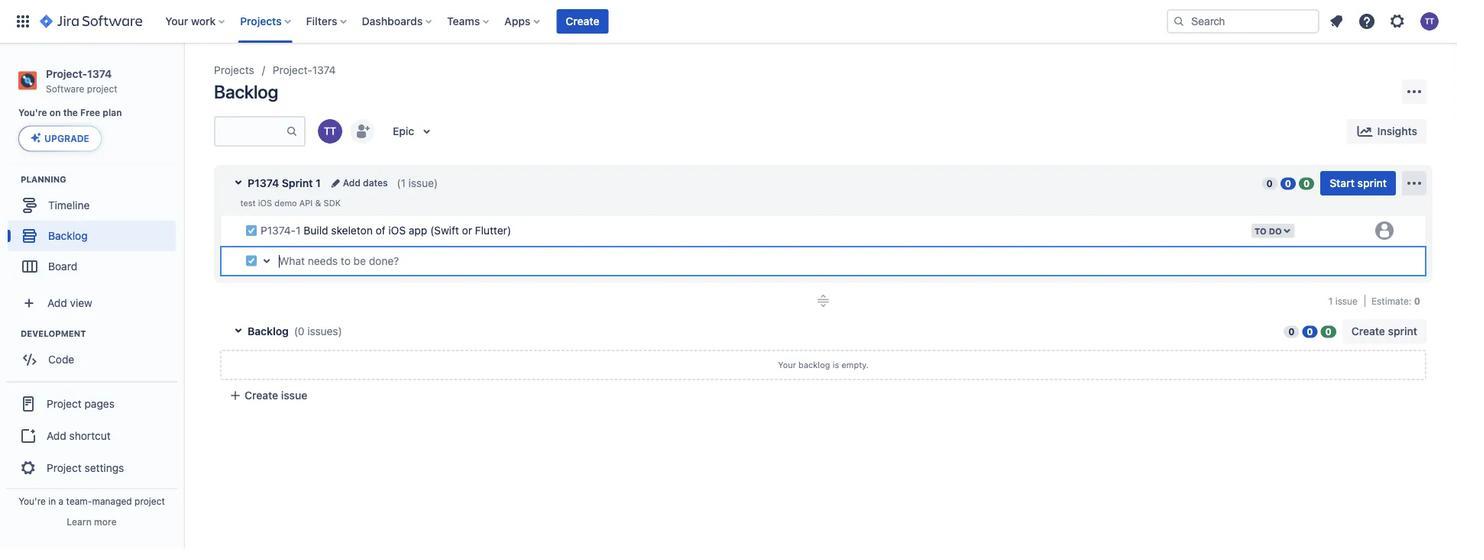 Task type: vqa. For each thing, say whether or not it's contained in the screenshot.
Change icon
no



Task type: describe. For each thing, give the bounding box(es) containing it.
learn more
[[67, 517, 117, 527]]

you're for you're in a team-managed project
[[18, 496, 46, 507]]

development image
[[2, 324, 21, 343]]

add shortcut
[[47, 430, 111, 442]]

backlog ( 0 issues )
[[248, 325, 342, 338]]

create issue button
[[220, 382, 1427, 410]]

dashboards button
[[357, 9, 438, 34]]

project pages link
[[6, 387, 177, 421]]

development
[[21, 329, 86, 339]]

managed
[[92, 496, 132, 507]]

&
[[315, 198, 321, 208]]

create sprint
[[1352, 325, 1418, 338]]

project settings link
[[6, 451, 177, 485]]

project- for project-1374 software project
[[46, 67, 87, 80]]

1 right dates
[[401, 177, 406, 190]]

do
[[1270, 226, 1283, 236]]

timeline link
[[8, 190, 176, 220]]

work
[[191, 15, 216, 28]]

done: 0 of 0 (story points) element for backlog
[[1321, 325, 1337, 338]]

issue for 1 issue
[[1336, 296, 1358, 306]]

the
[[63, 108, 78, 118]]

insights button
[[1347, 119, 1427, 144]]

create for create sprint
[[1352, 325, 1386, 338]]

banner containing your work
[[0, 0, 1458, 43]]

project-1374 software project
[[46, 67, 117, 94]]

flutter)
[[475, 224, 511, 237]]

planning
[[21, 174, 66, 184]]

add shortcut button
[[6, 421, 177, 451]]

create button
[[557, 9, 609, 34]]

in progress: 0 of 0 (story points) element for p1374 sprint 1
[[1281, 177, 1297, 190]]

p1374
[[248, 177, 279, 190]]

create issue
[[245, 389, 307, 402]]

p1374-1 build skeleton of ios app (swift or flutter)
[[261, 224, 511, 237]]

your for your work
[[165, 15, 188, 28]]

your backlog is empty.
[[778, 360, 869, 370]]

settings
[[84, 462, 124, 474]]

search image
[[1173, 15, 1186, 28]]

add view
[[47, 297, 92, 309]]

sprint
[[282, 177, 313, 190]]

in
[[48, 496, 56, 507]]

create issue image
[[211, 206, 229, 225]]

test
[[240, 198, 256, 208]]

you're for you're on the free plan
[[18, 108, 47, 118]]

to
[[1255, 226, 1267, 236]]

skeleton
[[331, 224, 373, 237]]

apps
[[505, 15, 531, 28]]

your for your backlog is empty.
[[778, 360, 796, 370]]

create for create
[[566, 15, 600, 28]]

add dates button
[[326, 176, 392, 191]]

project settings
[[47, 462, 124, 474]]

insights image
[[1357, 122, 1375, 141]]

on
[[50, 108, 61, 118]]

more
[[94, 517, 117, 527]]

free
[[80, 108, 100, 118]]

0 vertical spatial ios
[[258, 198, 272, 208]]

project-1374 link
[[273, 61, 336, 80]]

board link
[[8, 251, 176, 282]]

projects for projects popup button
[[240, 15, 282, 28]]

epic
[[393, 125, 415, 138]]

build
[[304, 224, 328, 237]]

p1374-1 link
[[261, 224, 301, 237]]

is
[[833, 360, 840, 370]]

1 vertical spatial )
[[338, 325, 342, 338]]

add people image
[[353, 122, 372, 141]]

help image
[[1358, 12, 1377, 31]]

p1374-
[[261, 224, 296, 237]]

start sprint
[[1330, 177, 1387, 190]]

learn
[[67, 517, 92, 527]]

plan
[[103, 108, 122, 118]]

view
[[70, 297, 92, 309]]

done: 0 of 0 (story points) element for p1374 sprint 1
[[1300, 177, 1315, 190]]

0 vertical spatial )
[[434, 177, 438, 190]]

appswitcher icon image
[[14, 12, 32, 31]]

1 horizontal spatial project
[[135, 496, 165, 507]]

( 1 issue )
[[397, 177, 438, 190]]

test ios demo api & sdk
[[240, 198, 341, 208]]

teams button
[[443, 9, 495, 34]]

0 vertical spatial (
[[397, 177, 401, 190]]

create sprint button
[[1343, 320, 1427, 344]]

insights
[[1378, 125, 1418, 138]]

add view button
[[9, 288, 174, 318]]

What needs to be done? - Press the "Enter" key to submit or the "Escape" key to cancel. text field
[[279, 254, 1415, 269]]

start
[[1330, 177, 1355, 190]]

issue for create issue
[[281, 389, 307, 402]]

teams
[[447, 15, 480, 28]]

notifications image
[[1328, 12, 1346, 31]]

p1374 sprint 1 actions image
[[1406, 174, 1424, 193]]



Task type: locate. For each thing, give the bounding box(es) containing it.
0 vertical spatial done: 0 of 0 (story points) element
[[1300, 177, 1315, 190]]

0 vertical spatial projects
[[240, 15, 282, 28]]

0 horizontal spatial your
[[165, 15, 188, 28]]

to do: 0 of 0 (story points) element for p1374 sprint 1
[[1263, 177, 1278, 190]]

p1374 sprint 1
[[248, 177, 321, 190]]

1 vertical spatial in progress: 0 of 0 (story points) element
[[1303, 325, 1318, 338]]

(
[[397, 177, 401, 190], [294, 325, 298, 338]]

1 horizontal spatial (
[[397, 177, 401, 190]]

sprint right the start
[[1358, 177, 1387, 190]]

sdk
[[324, 198, 341, 208]]

0 horizontal spatial in progress: 0 of 0 (story points) element
[[1281, 177, 1297, 190]]

create right apps dropdown button at left
[[566, 15, 600, 28]]

1374 up the free
[[87, 67, 112, 80]]

1 horizontal spatial issue
[[409, 177, 434, 190]]

board
[[48, 260, 77, 272]]

project right managed
[[135, 496, 165, 507]]

0 vertical spatial project
[[47, 397, 82, 410]]

project up a
[[47, 462, 82, 474]]

add left shortcut
[[47, 430, 66, 442]]

jira software image
[[40, 12, 142, 31], [40, 12, 142, 31]]

project-
[[273, 64, 312, 76], [46, 67, 87, 80]]

1 vertical spatial create
[[1352, 325, 1386, 338]]

project inside "link"
[[47, 462, 82, 474]]

dates
[[363, 178, 388, 189]]

start sprint button
[[1321, 171, 1397, 196]]

pages
[[84, 397, 115, 410]]

ios
[[258, 198, 272, 208], [389, 224, 406, 237]]

backlog left "issues"
[[248, 325, 289, 338]]

( right dates
[[397, 177, 401, 190]]

0 vertical spatial to do: 0 of 0 (story points) element
[[1263, 177, 1278, 190]]

projects for projects link
[[214, 64, 254, 76]]

your profile and settings image
[[1421, 12, 1439, 31]]

upgrade
[[44, 133, 89, 144]]

learn more button
[[67, 516, 117, 528]]

1 horizontal spatial 1374
[[312, 64, 336, 76]]

ios right of at the top left of the page
[[389, 224, 406, 237]]

settings image
[[1389, 12, 1407, 31]]

1 horizontal spatial )
[[434, 177, 438, 190]]

of
[[376, 224, 386, 237]]

1374 inside project-1374 software project
[[87, 67, 112, 80]]

0 vertical spatial in progress: 0 of 0 (story points) element
[[1281, 177, 1297, 190]]

add inside button
[[343, 178, 361, 189]]

project for project settings
[[47, 462, 82, 474]]

issue inside button
[[281, 389, 307, 402]]

estimate:
[[1372, 296, 1412, 306]]

to do: 0 of 0 (story points) element for backlog
[[1284, 325, 1300, 338]]

0 vertical spatial sprint
[[1358, 177, 1387, 190]]

you're
[[18, 108, 47, 118], [18, 496, 46, 507]]

add for add view
[[47, 297, 67, 309]]

0 vertical spatial add
[[343, 178, 361, 189]]

in progress: 0 of 0 (story points) element for backlog
[[1303, 325, 1318, 338]]

0 horizontal spatial done: 0 of 0 (story points) element
[[1300, 177, 1315, 190]]

(swift
[[430, 224, 459, 237]]

upgrade button
[[19, 126, 101, 151]]

1 vertical spatial (
[[294, 325, 298, 338]]

create down "estimate:"
[[1352, 325, 1386, 338]]

filters
[[306, 15, 338, 28]]

projects right sidebar navigation image
[[214, 64, 254, 76]]

1 vertical spatial project
[[135, 496, 165, 507]]

0 vertical spatial backlog
[[214, 81, 278, 102]]

your left work
[[165, 15, 188, 28]]

you're left in
[[18, 496, 46, 507]]

1 you're from the top
[[18, 108, 47, 118]]

done: 0 of 0 (story points) element
[[1300, 177, 1315, 190], [1321, 325, 1337, 338]]

2 vertical spatial add
[[47, 430, 66, 442]]

1 left "estimate:"
[[1329, 296, 1333, 306]]

issue right dates
[[409, 177, 434, 190]]

primary element
[[9, 0, 1167, 43]]

team-
[[66, 496, 92, 507]]

2 you're from the top
[[18, 496, 46, 507]]

1 vertical spatial project
[[47, 462, 82, 474]]

0 horizontal spatial project-
[[46, 67, 87, 80]]

1374 down filters dropdown button
[[312, 64, 336, 76]]

2 horizontal spatial issue
[[1336, 296, 1358, 306]]

1374 for project-1374
[[312, 64, 336, 76]]

1 vertical spatial you're
[[18, 496, 46, 507]]

backlog
[[799, 360, 831, 370]]

project
[[47, 397, 82, 410], [47, 462, 82, 474]]

sprint
[[1358, 177, 1387, 190], [1389, 325, 1418, 338]]

project pages
[[47, 397, 115, 410]]

add left dates
[[343, 178, 361, 189]]

0 horizontal spatial project
[[87, 83, 117, 94]]

estimate: 0
[[1372, 296, 1421, 306]]

banner
[[0, 0, 1458, 43]]

1 up &
[[316, 177, 321, 190]]

your left 'backlog'
[[778, 360, 796, 370]]

create inside "primary" element
[[566, 15, 600, 28]]

1 vertical spatial ios
[[389, 224, 406, 237]]

1 vertical spatial done: 0 of 0 (story points) element
[[1321, 325, 1337, 338]]

backlog
[[214, 81, 278, 102], [48, 229, 88, 242], [248, 325, 289, 338]]

0 horizontal spatial sprint
[[1358, 177, 1387, 190]]

timeline
[[48, 199, 90, 211]]

0 horizontal spatial (
[[294, 325, 298, 338]]

issue down backlog ( 0 issues )
[[281, 389, 307, 402]]

demo
[[275, 198, 297, 208]]

project for project pages
[[47, 397, 82, 410]]

create for create issue
[[245, 389, 278, 402]]

projects
[[240, 15, 282, 28], [214, 64, 254, 76]]

sprint down estimate: 0
[[1389, 325, 1418, 338]]

projects up projects link
[[240, 15, 282, 28]]

filters button
[[302, 9, 353, 34]]

planning image
[[2, 170, 21, 188]]

in progress: 0 of 0 (story points) element
[[1281, 177, 1297, 190], [1303, 325, 1318, 338]]

project- for project-1374
[[273, 64, 312, 76]]

apps button
[[500, 9, 546, 34]]

create
[[566, 15, 600, 28], [1352, 325, 1386, 338], [245, 389, 278, 402]]

project- up software
[[46, 67, 87, 80]]

0 vertical spatial issue
[[409, 177, 434, 190]]

issue left "estimate:"
[[1336, 296, 1358, 306]]

1 vertical spatial sprint
[[1389, 325, 1418, 338]]

1 horizontal spatial your
[[778, 360, 796, 370]]

0 vertical spatial you're
[[18, 108, 47, 118]]

project inside project-1374 software project
[[87, 83, 117, 94]]

your
[[165, 15, 188, 28], [778, 360, 796, 370]]

backlog down projects link
[[214, 81, 278, 102]]

( left "issues"
[[294, 325, 298, 338]]

2 vertical spatial create
[[245, 389, 278, 402]]

0
[[1267, 178, 1273, 189], [1286, 178, 1292, 189], [1304, 178, 1310, 189], [1415, 296, 1421, 306], [298, 325, 305, 338], [1289, 327, 1295, 338], [1307, 327, 1314, 338], [1326, 327, 1332, 338]]

0 horizontal spatial )
[[338, 325, 342, 338]]

1374
[[312, 64, 336, 76], [87, 67, 112, 80]]

0 horizontal spatial create
[[245, 389, 278, 402]]

to do: 0 of 0 (story points) element
[[1263, 177, 1278, 190], [1284, 325, 1300, 338]]

add dates
[[343, 178, 388, 189]]

1 horizontal spatial done: 0 of 0 (story points) element
[[1321, 325, 1337, 338]]

1 vertical spatial issue
[[1336, 296, 1358, 306]]

1 project from the top
[[47, 397, 82, 410]]

1 vertical spatial projects
[[214, 64, 254, 76]]

project up "add shortcut"
[[47, 397, 82, 410]]

you're on the free plan
[[18, 108, 122, 118]]

code link
[[8, 344, 176, 375]]

in progress: 0 of 0 (story points) element left the create sprint button on the bottom of page
[[1303, 325, 1318, 338]]

Search backlog text field
[[216, 118, 286, 145]]

1 horizontal spatial ios
[[389, 224, 406, 237]]

1 horizontal spatial create
[[566, 15, 600, 28]]

dashboards
[[362, 15, 423, 28]]

0 horizontal spatial issue
[[281, 389, 307, 402]]

projects inside popup button
[[240, 15, 282, 28]]

2 vertical spatial issue
[[281, 389, 307, 402]]

api
[[300, 198, 313, 208]]

your inside popup button
[[165, 15, 188, 28]]

project- down projects popup button
[[273, 64, 312, 76]]

projects link
[[214, 61, 254, 80]]

to do
[[1255, 226, 1283, 236]]

0 horizontal spatial to do: 0 of 0 (story points) element
[[1263, 177, 1278, 190]]

1 horizontal spatial in progress: 0 of 0 (story points) element
[[1303, 325, 1318, 338]]

issue
[[409, 177, 434, 190], [1336, 296, 1358, 306], [281, 389, 307, 402]]

2 horizontal spatial create
[[1352, 325, 1386, 338]]

project- inside project-1374 software project
[[46, 67, 87, 80]]

0 horizontal spatial 1374
[[87, 67, 112, 80]]

you're in a team-managed project
[[18, 496, 165, 507]]

or
[[462, 224, 472, 237]]

add left view
[[47, 297, 67, 309]]

project up "plan"
[[87, 83, 117, 94]]

ios right test
[[258, 198, 272, 208]]

project
[[87, 83, 117, 94], [135, 496, 165, 507]]

1 horizontal spatial to do: 0 of 0 (story points) element
[[1284, 325, 1300, 338]]

sprint for create sprint
[[1389, 325, 1418, 338]]

1 horizontal spatial sprint
[[1389, 325, 1418, 338]]

you're left "on"
[[18, 108, 47, 118]]

development group
[[8, 327, 183, 379]]

sidebar navigation image
[[167, 61, 200, 92]]

backlog link
[[8, 220, 176, 251]]

group
[[6, 381, 177, 490]]

Search field
[[1167, 9, 1320, 34]]

1 issue
[[1329, 296, 1358, 306]]

in progress: 0 of 0 (story points) element up the "do"
[[1281, 177, 1297, 190]]

project-1374
[[273, 64, 336, 76]]

add inside popup button
[[47, 297, 67, 309]]

1
[[316, 177, 321, 190], [401, 177, 406, 190], [296, 224, 301, 237], [1329, 296, 1333, 306]]

2 project from the top
[[47, 462, 82, 474]]

backlog inside planning group
[[48, 229, 88, 242]]

create down backlog ( 0 issues )
[[245, 389, 278, 402]]

sprint for start sprint
[[1358, 177, 1387, 190]]

0 horizontal spatial ios
[[258, 198, 272, 208]]

backlog down 'timeline'
[[48, 229, 88, 242]]

add for add shortcut
[[47, 430, 66, 442]]

1 horizontal spatial project-
[[273, 64, 312, 76]]

planning group
[[8, 173, 183, 286]]

1 vertical spatial your
[[778, 360, 796, 370]]

0 vertical spatial create
[[566, 15, 600, 28]]

issues
[[308, 325, 338, 338]]

1374 for project-1374 software project
[[87, 67, 112, 80]]

your work
[[165, 15, 216, 28]]

1 left the build at the left top of the page
[[296, 224, 301, 237]]

2 vertical spatial backlog
[[248, 325, 289, 338]]

backlog menu image
[[1406, 83, 1424, 101]]

app
[[409, 224, 427, 237]]

unassigned image
[[1376, 222, 1394, 240]]

projects button
[[236, 9, 297, 34]]

a
[[59, 496, 64, 507]]

terry turtle image
[[318, 119, 342, 144]]

done: 0 of 0 (story points) element down 1 issue
[[1321, 325, 1337, 338]]

code
[[48, 353, 74, 366]]

0 vertical spatial your
[[165, 15, 188, 28]]

1 vertical spatial to do: 0 of 0 (story points) element
[[1284, 325, 1300, 338]]

0 vertical spatial project
[[87, 83, 117, 94]]

add inside button
[[47, 430, 66, 442]]

shortcut
[[69, 430, 111, 442]]

1 vertical spatial backlog
[[48, 229, 88, 242]]

add for add dates
[[343, 178, 361, 189]]

task image
[[245, 255, 258, 267]]

your work button
[[161, 9, 231, 34]]

1 vertical spatial add
[[47, 297, 67, 309]]

software
[[46, 83, 84, 94]]

epic button
[[384, 119, 445, 144]]

done: 0 of 0 (story points) element left the start
[[1300, 177, 1315, 190]]

empty.
[[842, 360, 869, 370]]

)
[[434, 177, 438, 190], [338, 325, 342, 338]]

group containing project pages
[[6, 381, 177, 490]]



